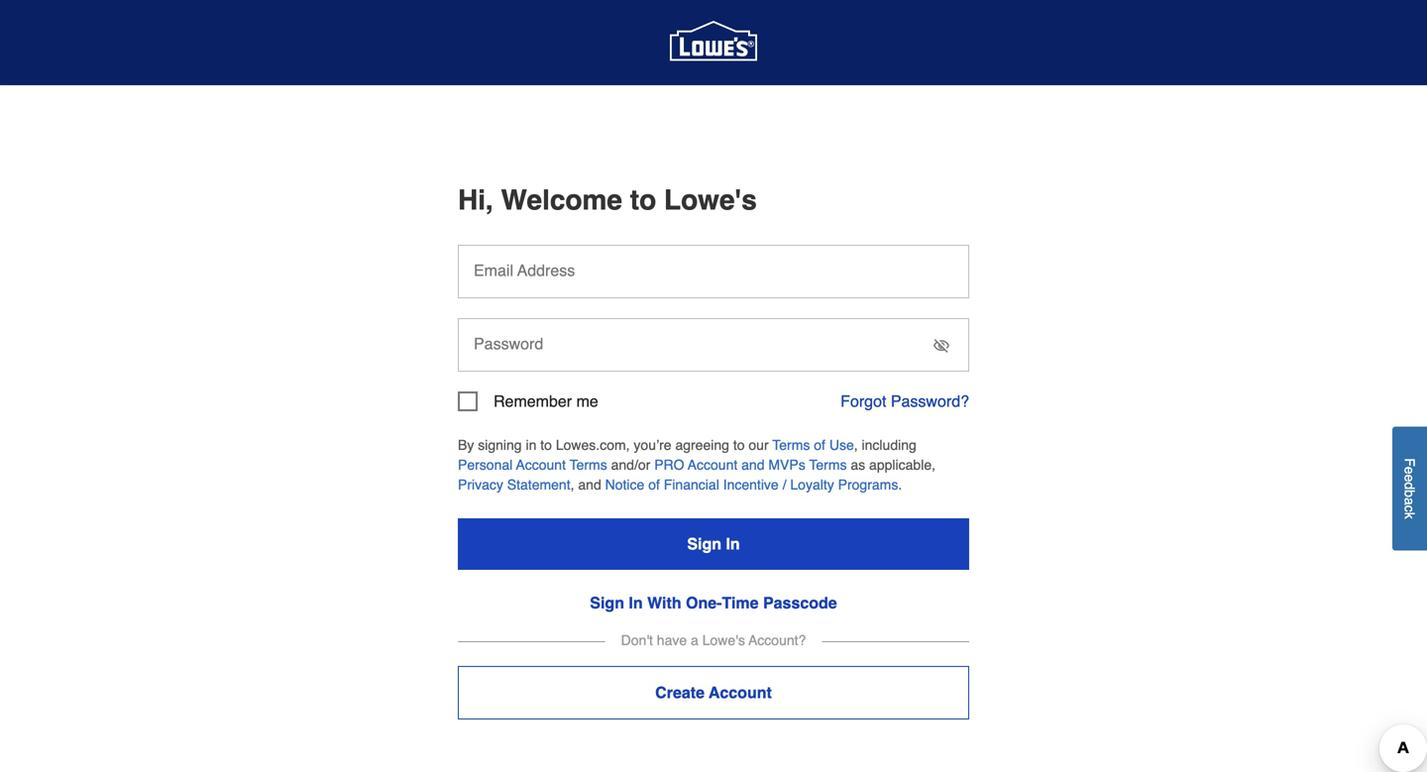 Task type: vqa. For each thing, say whether or not it's contained in the screenshot.
Privacy
yes



Task type: locate. For each thing, give the bounding box(es) containing it.
sign in
[[687, 535, 740, 553]]

1 horizontal spatial a
[[1402, 497, 1418, 505]]

in
[[726, 535, 740, 553], [629, 594, 643, 612]]

terms up mvps
[[772, 437, 810, 453]]

with
[[647, 594, 681, 612]]

0 vertical spatial a
[[1402, 497, 1418, 505]]

a
[[1402, 497, 1418, 505], [691, 632, 698, 648]]

1 horizontal spatial sign
[[687, 535, 721, 553]]

f e e d b a c k
[[1402, 458, 1418, 519]]

of left use at the right of page
[[814, 437, 825, 453]]

to
[[630, 184, 656, 216], [540, 437, 552, 453], [733, 437, 745, 453]]

to right welcome
[[630, 184, 656, 216]]

1 vertical spatial ,
[[570, 477, 574, 493]]

0 vertical spatial lowe's
[[664, 184, 757, 216]]

lowe's home improvement logo image
[[670, 0, 757, 86]]

1 vertical spatial lowe's
[[702, 632, 745, 648]]

to left our
[[733, 437, 745, 453]]

remember me element
[[458, 391, 598, 411]]

0 horizontal spatial to
[[540, 437, 552, 453]]

personal account terms link
[[458, 457, 607, 473]]

lowe's for to
[[664, 184, 757, 216]]

terms down use at the right of page
[[809, 457, 847, 473]]

0 vertical spatial in
[[726, 535, 740, 553]]

of down pro
[[648, 477, 660, 493]]

f e e d b a c k button
[[1392, 427, 1427, 551]]

1 horizontal spatial and
[[741, 457, 765, 473]]

in left with
[[629, 594, 643, 612]]

terms down lowes.com,
[[570, 457, 607, 473]]

password password field
[[458, 318, 969, 372]]

and
[[741, 457, 765, 473], [578, 477, 601, 493]]

.
[[898, 477, 902, 493]]

0 horizontal spatial sign
[[590, 594, 624, 612]]

use
[[829, 437, 854, 453]]

lowe's down sign in with one-time passcode link
[[702, 632, 745, 648]]

0 horizontal spatial in
[[629, 594, 643, 612]]

0 horizontal spatial and
[[578, 477, 601, 493]]

b
[[1402, 490, 1418, 498]]

programs
[[838, 477, 898, 493]]

create account link
[[458, 666, 969, 719]]

agreeing
[[675, 437, 729, 453]]

terms
[[772, 437, 810, 453], [570, 457, 607, 473], [809, 457, 847, 473]]

hi,
[[458, 184, 493, 216]]

/
[[783, 477, 786, 493]]

sign inside sign in "button"
[[687, 535, 721, 553]]

and up notice of financial incentive / loyalty programs link
[[741, 457, 765, 473]]

in
[[526, 437, 537, 453]]

lowes.com,
[[556, 437, 630, 453]]

1 vertical spatial sign
[[590, 594, 624, 612]]

0 vertical spatial sign
[[687, 535, 721, 553]]

applicable,
[[869, 457, 936, 473]]

e
[[1402, 467, 1418, 474], [1402, 474, 1418, 482]]

of
[[814, 437, 825, 453], [648, 477, 660, 493]]

sign for sign in with one-time passcode
[[590, 594, 624, 612]]

and left notice
[[578, 477, 601, 493]]

me
[[576, 392, 598, 410]]

a up k
[[1402, 497, 1418, 505]]

, up as at the bottom right of page
[[854, 437, 858, 453]]

1 vertical spatial in
[[629, 594, 643, 612]]

1 horizontal spatial in
[[726, 535, 740, 553]]

a inside "button"
[[1402, 497, 1418, 505]]

sign up don't
[[590, 594, 624, 612]]

lowe's
[[664, 184, 757, 216], [702, 632, 745, 648]]

sign up one-
[[687, 535, 721, 553]]

1 vertical spatial of
[[648, 477, 660, 493]]

in up time
[[726, 535, 740, 553]]

notice
[[605, 477, 644, 493]]

sign in with one-time passcode
[[590, 594, 837, 612]]

you're
[[634, 437, 671, 453]]

forgot password?
[[841, 392, 969, 410]]

f
[[1402, 458, 1418, 467]]

1 horizontal spatial of
[[814, 437, 825, 453]]

pro account and mvps terms link
[[654, 457, 847, 473]]

have
[[657, 632, 687, 648]]

mvps
[[768, 457, 805, 473]]

statement
[[507, 477, 570, 493]]

e up d
[[1402, 467, 1418, 474]]

0 horizontal spatial of
[[648, 477, 660, 493]]

0 horizontal spatial a
[[691, 632, 698, 648]]

,
[[854, 437, 858, 453], [570, 477, 574, 493]]

1 horizontal spatial ,
[[854, 437, 858, 453]]

terms of use link
[[772, 437, 854, 453]]

sign in with one-time passcode link
[[590, 594, 837, 612]]

in inside "button"
[[726, 535, 740, 553]]

create account
[[655, 683, 772, 702]]

account
[[516, 457, 566, 473], [688, 457, 738, 473], [709, 683, 772, 702]]

a right have
[[691, 632, 698, 648]]

to right in
[[540, 437, 552, 453]]

sign
[[687, 535, 721, 553], [590, 594, 624, 612]]

account down don't have a lowe's account?
[[709, 683, 772, 702]]

2 horizontal spatial to
[[733, 437, 745, 453]]

email address
[[474, 261, 575, 279]]

lowe's up the email text box
[[664, 184, 757, 216]]

1 vertical spatial and
[[578, 477, 601, 493]]

, down personal account terms link
[[570, 477, 574, 493]]

e up 'b'
[[1402, 474, 1418, 482]]



Task type: describe. For each thing, give the bounding box(es) containing it.
account?
[[749, 632, 806, 648]]

pro
[[654, 457, 684, 473]]

as
[[851, 457, 865, 473]]

password
[[474, 334, 543, 353]]

c
[[1402, 505, 1418, 512]]

0 horizontal spatial ,
[[570, 477, 574, 493]]

account up statement
[[516, 457, 566, 473]]

0 vertical spatial ,
[[854, 437, 858, 453]]

remember me
[[494, 392, 598, 410]]

and/or
[[611, 457, 650, 473]]

address
[[517, 261, 575, 279]]

privacy statement link
[[458, 477, 570, 493]]

lowe's for a
[[702, 632, 745, 648]]

incentive
[[723, 477, 779, 493]]

signing
[[478, 437, 522, 453]]

email
[[474, 261, 513, 279]]

create
[[655, 683, 705, 702]]

k
[[1402, 512, 1418, 519]]

password?
[[891, 392, 969, 410]]

in for sign in
[[726, 535, 740, 553]]

time
[[722, 594, 759, 612]]

sign in button
[[458, 518, 969, 570]]

0 vertical spatial of
[[814, 437, 825, 453]]

including
[[862, 437, 916, 453]]

show password image
[[934, 338, 949, 354]]

welcome
[[501, 184, 622, 216]]

sign for sign in
[[687, 535, 721, 553]]

1 e from the top
[[1402, 467, 1418, 474]]

don't have a lowe's account?
[[621, 632, 806, 648]]

in for sign in with one-time passcode
[[629, 594, 643, 612]]

by signing in to lowes.com, you're agreeing to our terms of use , including personal account terms and/or pro account and mvps terms as applicable, privacy statement , and notice of financial incentive / loyalty programs .
[[458, 437, 936, 493]]

financial
[[664, 477, 719, 493]]

loyalty
[[790, 477, 834, 493]]

notice of financial incentive / loyalty programs link
[[605, 477, 898, 493]]

passcode
[[763, 594, 837, 612]]

one-
[[686, 594, 722, 612]]

remember
[[494, 392, 572, 410]]

0 vertical spatial and
[[741, 457, 765, 473]]

d
[[1402, 482, 1418, 490]]

personal
[[458, 457, 513, 473]]

privacy
[[458, 477, 503, 493]]

2 e from the top
[[1402, 474, 1418, 482]]

1 vertical spatial a
[[691, 632, 698, 648]]

by
[[458, 437, 474, 453]]

1 horizontal spatial to
[[630, 184, 656, 216]]

forgot
[[841, 392, 886, 410]]

our
[[749, 437, 769, 453]]

account down the agreeing
[[688, 457, 738, 473]]

hi, welcome to lowe's
[[458, 184, 757, 216]]

forgot password? link
[[841, 392, 969, 410]]

don't
[[621, 632, 653, 648]]

Email Address text field
[[458, 245, 969, 298]]



